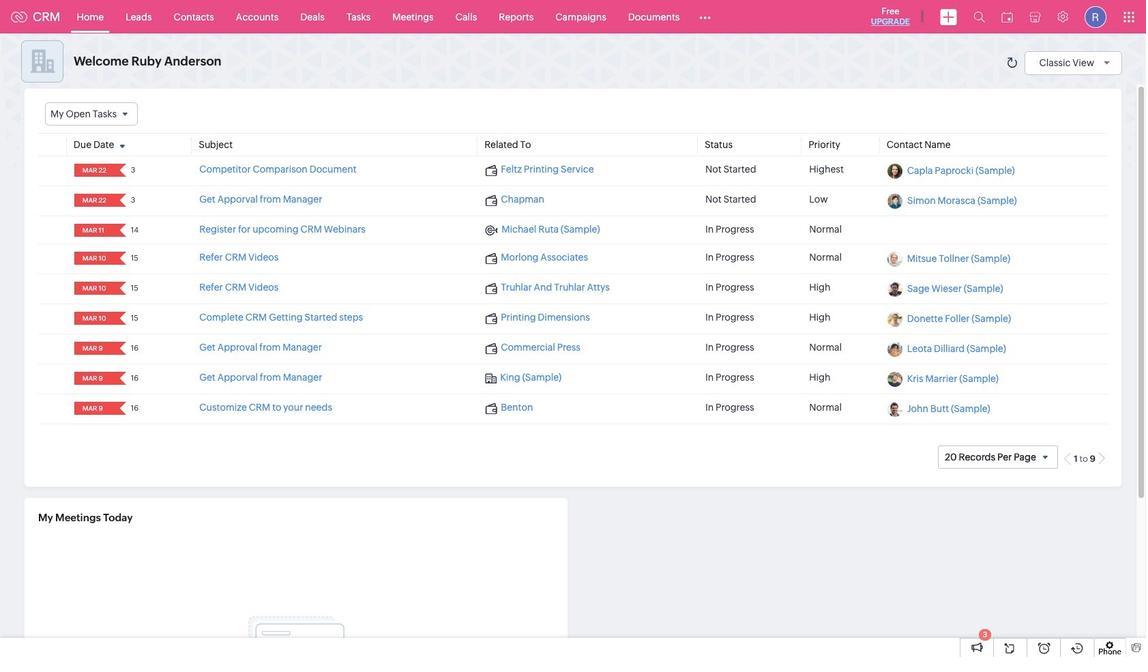 Task type: locate. For each thing, give the bounding box(es) containing it.
None field
[[45, 102, 138, 126], [78, 164, 110, 177], [78, 194, 110, 207], [78, 224, 110, 237], [78, 252, 110, 265], [78, 282, 110, 295], [78, 312, 110, 325], [78, 342, 110, 355], [78, 372, 110, 385], [78, 402, 110, 415], [45, 102, 138, 126], [78, 164, 110, 177], [78, 194, 110, 207], [78, 224, 110, 237], [78, 252, 110, 265], [78, 282, 110, 295], [78, 312, 110, 325], [78, 342, 110, 355], [78, 372, 110, 385], [78, 402, 110, 415]]

calendar image
[[1002, 11, 1013, 22]]

search image
[[974, 11, 985, 23]]

create menu element
[[932, 0, 965, 33]]

logo image
[[11, 11, 27, 22]]



Task type: describe. For each thing, give the bounding box(es) containing it.
profile image
[[1085, 6, 1107, 28]]

search element
[[965, 0, 993, 33]]

Other Modules field
[[691, 6, 720, 28]]

profile element
[[1077, 0, 1115, 33]]

create menu image
[[940, 9, 957, 25]]



Task type: vqa. For each thing, say whether or not it's contained in the screenshot.
field
yes



